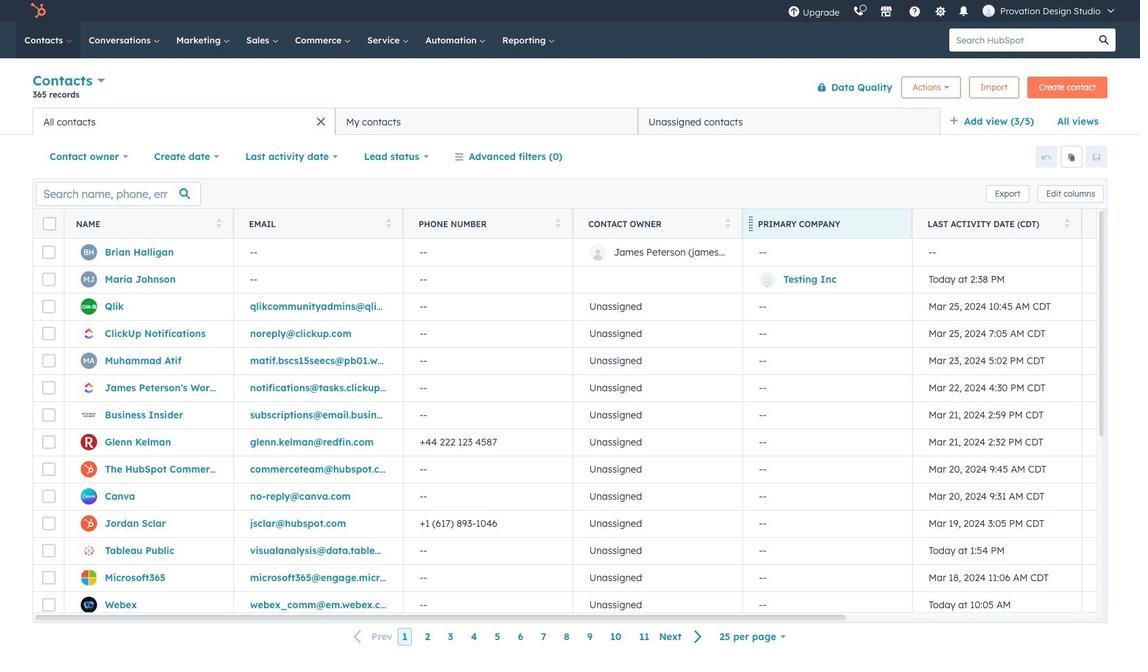 Task type: locate. For each thing, give the bounding box(es) containing it.
4 press to sort. image from the left
[[726, 218, 731, 228]]

press to sort. image
[[216, 218, 221, 228], [386, 218, 391, 228], [556, 218, 561, 228], [726, 218, 731, 228], [1065, 218, 1070, 228]]

1 press to sort. image from the left
[[216, 218, 221, 228]]

2 press to sort. image from the left
[[386, 218, 391, 228]]

3 press to sort. element from the left
[[556, 218, 561, 230]]

column header
[[743, 209, 913, 239]]

press to sort. element
[[216, 218, 221, 230], [386, 218, 391, 230], [556, 218, 561, 230], [726, 218, 731, 230], [1065, 218, 1070, 230]]

menu
[[782, 0, 1125, 22]]

press to sort. image for 3rd "press to sort." 'element'
[[556, 218, 561, 228]]

5 press to sort. image from the left
[[1065, 218, 1070, 228]]

banner
[[33, 70, 1108, 108]]

1 press to sort. element from the left
[[216, 218, 221, 230]]

3 press to sort. image from the left
[[556, 218, 561, 228]]



Task type: vqa. For each thing, say whether or not it's contained in the screenshot.
"press to sort." "IMAGE"
yes



Task type: describe. For each thing, give the bounding box(es) containing it.
james peterson image
[[983, 5, 996, 17]]

4 press to sort. element from the left
[[726, 218, 731, 230]]

Search name, phone, email addresses, or company search field
[[36, 182, 201, 206]]

Search HubSpot search field
[[950, 29, 1093, 52]]

press to sort. image for 2nd "press to sort." 'element'
[[386, 218, 391, 228]]

press to sort. image for fifth "press to sort." 'element' from the right
[[216, 218, 221, 228]]

2 press to sort. element from the left
[[386, 218, 391, 230]]

press to sort. image for 2nd "press to sort." 'element' from the right
[[726, 218, 731, 228]]

marketplaces image
[[881, 6, 893, 18]]

press to sort. image for 1st "press to sort." 'element' from right
[[1065, 218, 1070, 228]]

5 press to sort. element from the left
[[1065, 218, 1070, 230]]

pagination navigation
[[346, 629, 711, 647]]



